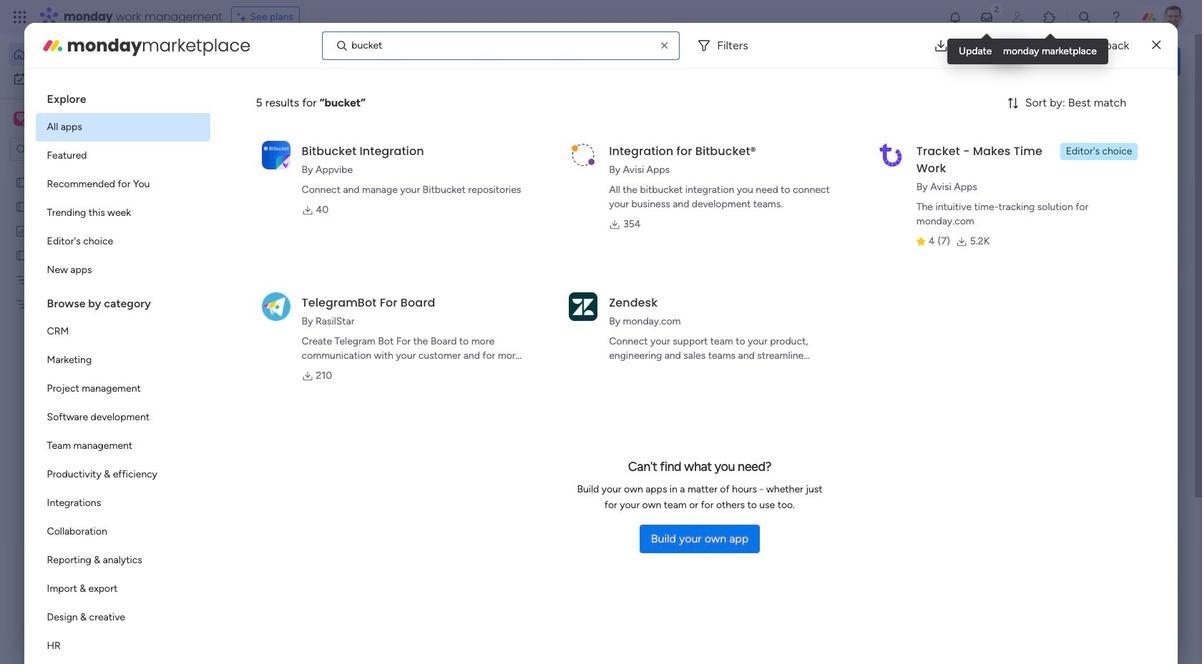 Task type: vqa. For each thing, say whether or not it's contained in the screenshot.
option
yes



Task type: describe. For each thing, give the bounding box(es) containing it.
quick search results list box
[[221, 134, 932, 499]]

dapulse x slim image
[[1153, 37, 1161, 54]]

2 public board image from the top
[[15, 248, 29, 262]]

circle o image
[[988, 207, 997, 218]]

public dashboard image
[[15, 224, 29, 238]]

v2 user feedback image
[[978, 53, 989, 69]]

getting started element
[[966, 522, 1181, 579]]

workspace selection element
[[14, 110, 120, 129]]

v2 bolt switch image
[[1090, 53, 1098, 69]]

1 heading from the top
[[35, 80, 210, 113]]

public board image
[[15, 200, 29, 213]]

monday marketplace image
[[41, 34, 64, 57]]

2 check circle image from the top
[[988, 153, 997, 163]]



Task type: locate. For each thing, give the bounding box(es) containing it.
notifications image
[[948, 10, 963, 24]]

workspace image
[[14, 111, 28, 127], [16, 111, 26, 127]]

public board image down public dashboard icon
[[15, 248, 29, 262]]

help image
[[1109, 10, 1124, 24]]

help center element
[[966, 590, 1181, 648]]

1 workspace image from the left
[[14, 111, 28, 127]]

dapulse x slim image
[[1160, 104, 1177, 121]]

0 vertical spatial check circle image
[[988, 134, 997, 145]]

2 heading from the top
[[35, 285, 210, 318]]

see plans image
[[237, 9, 250, 25]]

terry turtle image
[[1162, 6, 1185, 29]]

1 check circle image from the top
[[988, 134, 997, 145]]

2 image
[[991, 1, 1004, 17]]

check circle image
[[988, 134, 997, 145], [988, 153, 997, 163]]

search everything image
[[1078, 10, 1092, 24]]

Search in workspace field
[[30, 141, 120, 158]]

update feed image
[[980, 10, 994, 24]]

1 vertical spatial public board image
[[15, 248, 29, 262]]

heading
[[35, 80, 210, 113], [35, 285, 210, 318]]

0 vertical spatial heading
[[35, 80, 210, 113]]

0 vertical spatial public board image
[[15, 175, 29, 189]]

1 vertical spatial heading
[[35, 285, 210, 318]]

public board image up public board image
[[15, 175, 29, 189]]

option
[[9, 43, 174, 66], [9, 67, 174, 90], [35, 113, 210, 142], [35, 142, 210, 170], [0, 169, 183, 172], [35, 170, 210, 199], [35, 199, 210, 228], [35, 228, 210, 256], [35, 256, 210, 285], [35, 318, 210, 346], [35, 346, 210, 375], [35, 375, 210, 404], [35, 404, 210, 432], [35, 432, 210, 461], [35, 461, 210, 490], [35, 490, 210, 518], [35, 518, 210, 547], [35, 547, 210, 575], [35, 575, 210, 604], [35, 604, 210, 633], [35, 633, 210, 661]]

1 vertical spatial check circle image
[[988, 153, 997, 163]]

public board image
[[15, 175, 29, 189], [15, 248, 29, 262]]

app logo image
[[262, 141, 290, 169], [569, 141, 598, 169], [877, 141, 905, 169], [262, 293, 290, 321], [569, 293, 598, 321]]

1 public board image from the top
[[15, 175, 29, 189]]

2 workspace image from the left
[[16, 111, 26, 127]]

select product image
[[13, 10, 27, 24]]

list box
[[35, 80, 210, 665], [0, 167, 183, 509]]

monday marketplace image
[[1043, 10, 1057, 24]]



